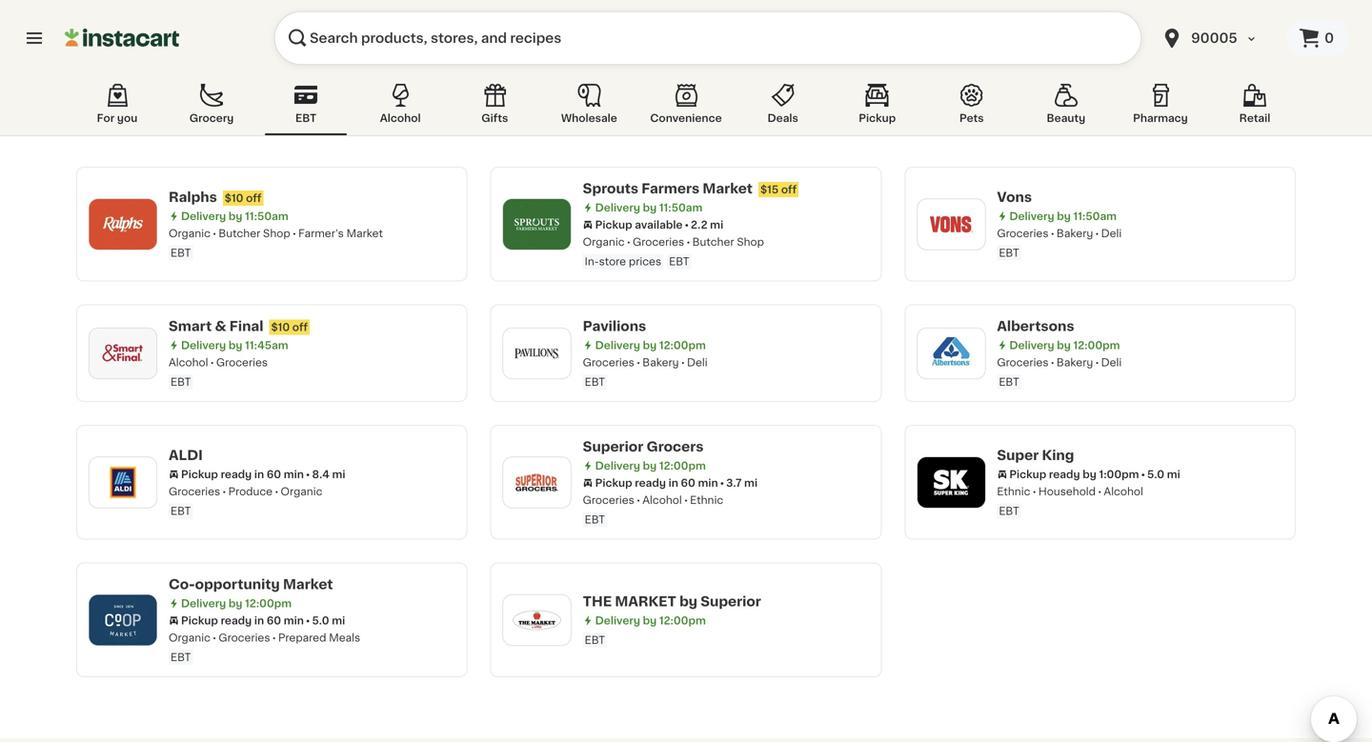 Task type: vqa. For each thing, say whether or not it's contained in the screenshot.
GROCERIES
yes



Task type: describe. For each thing, give the bounding box(es) containing it.
90005 button
[[1161, 11, 1275, 65]]

ebt inside alcohol groceries ebt
[[171, 377, 191, 387]]

super king
[[997, 449, 1074, 462]]

grocers
[[647, 440, 704, 454]]

pickup button
[[836, 80, 918, 135]]

convenience button
[[643, 80, 730, 135]]

groceries inside groceries produce organic ebt
[[169, 486, 220, 497]]

11:50am for off
[[245, 211, 288, 222]]

opportunity
[[195, 578, 280, 591]]

deli for albertsons
[[1101, 357, 1122, 368]]

in for co-opportunity market
[[254, 616, 264, 626]]

in for superior grocers
[[669, 478, 678, 488]]

prices
[[629, 256, 661, 267]]

wholesale
[[561, 113, 617, 123]]

grocery
[[189, 113, 234, 123]]

groceries down "pavilions"
[[583, 357, 635, 368]]

vons
[[997, 191, 1032, 204]]

Search field
[[274, 11, 1142, 65]]

60 up produce
[[267, 469, 281, 480]]

2.2
[[691, 220, 708, 230]]

ethnic household alcohol ebt
[[997, 486, 1143, 516]]

2 horizontal spatial 11:50am
[[1073, 211, 1117, 222]]

0 horizontal spatial superior
[[583, 440, 643, 454]]

groceries produce organic ebt
[[169, 486, 323, 516]]

aldi logo image
[[98, 458, 148, 507]]

60 for co-opportunity market
[[267, 616, 281, 626]]

instacart image
[[65, 27, 179, 50]]

ebt down the
[[585, 635, 605, 646]]

retail
[[1239, 113, 1271, 123]]

delivery by 12:00pm for co-opportunity market
[[181, 598, 292, 609]]

12:00pm for co-opportunity market
[[245, 598, 292, 609]]

pharmacy
[[1133, 113, 1188, 123]]

delivery for co-opportunity market
[[181, 598, 226, 609]]

co-
[[169, 578, 195, 591]]

by for smart & final logo on the left of page
[[229, 340, 243, 351]]

delivery for albertsons
[[1009, 340, 1055, 351]]

by for the market by superior logo
[[643, 616, 657, 626]]

5.0 for pickup ready in 60 min
[[312, 616, 329, 626]]

ethnic inside groceries alcohol ethnic ebt
[[690, 495, 724, 506]]

in up produce
[[254, 469, 264, 480]]

5.0 for pickup ready by 1:00pm
[[1147, 469, 1165, 480]]

pets button
[[931, 80, 1013, 135]]

the market by superior logo image
[[512, 595, 562, 645]]

in-
[[585, 256, 599, 267]]

pickup down sprouts
[[595, 220, 632, 230]]

sprouts
[[583, 182, 638, 195]]

bakery for vons
[[1057, 228, 1093, 239]]

delivery by 12:00pm for albertsons
[[1009, 340, 1120, 351]]

alcohol inside alcohol button
[[380, 113, 421, 123]]

ebt inside organic butcher shop farmer's market ebt
[[171, 248, 191, 258]]

market inside organic butcher shop farmer's market ebt
[[346, 228, 383, 239]]

gifts
[[481, 113, 508, 123]]

11:50am for market
[[659, 203, 703, 213]]

ralphs logo image
[[98, 199, 148, 249]]

sprouts farmers market $15 off
[[583, 182, 797, 195]]

groceries alcohol ethnic ebt
[[583, 495, 724, 525]]

household
[[1039, 486, 1096, 497]]

market
[[615, 595, 676, 608]]

convenience
[[650, 113, 722, 123]]

3.7
[[726, 478, 742, 488]]

organic inside groceries produce organic ebt
[[281, 486, 323, 497]]

sprouts farmers market logo image
[[512, 199, 562, 249]]

ralphs
[[169, 191, 217, 204]]

$10 inside 'ralphs $10 off'
[[225, 193, 243, 203]]

ralphs $10 off
[[169, 191, 262, 204]]

delivery by 11:50am for farmers
[[595, 203, 703, 213]]

vons logo image
[[927, 199, 976, 249]]

delivery down smart
[[181, 340, 226, 351]]

ready up household
[[1049, 469, 1080, 480]]

groceries down the vons on the right top of the page
[[997, 228, 1049, 239]]

groceries inside groceries alcohol ethnic ebt
[[583, 495, 635, 506]]

pickup inside button
[[859, 113, 896, 123]]

beauty button
[[1025, 80, 1107, 135]]

king
[[1042, 449, 1074, 462]]

wholesale button
[[548, 80, 630, 135]]

you
[[117, 113, 138, 123]]

ready up produce
[[221, 469, 252, 480]]

for you button
[[76, 80, 158, 135]]

pickup ready in 60 min up produce
[[181, 469, 304, 480]]

organic for organic butcher shop farmer's market ebt
[[169, 228, 211, 239]]

groceries bakery deli ebt for pavilions
[[583, 357, 708, 387]]

min left 8.4
[[284, 469, 304, 480]]

superior grocers logo image
[[512, 458, 562, 507]]

ebt inside ethnic household alcohol ebt
[[999, 506, 1019, 516]]

butcher inside organic butcher shop farmer's market ebt
[[219, 228, 260, 239]]

ebt inside groceries produce organic ebt
[[171, 506, 191, 516]]

12:00pm for albertsons
[[1073, 340, 1120, 351]]

0
[[1325, 31, 1334, 45]]

organic for organic groceries prepared meals ebt
[[169, 633, 211, 643]]

super king logo image
[[927, 458, 976, 507]]

pickup down co-
[[181, 616, 218, 626]]

beauty
[[1047, 113, 1086, 123]]

ready up groceries alcohol ethnic ebt
[[635, 478, 666, 488]]

for
[[97, 113, 115, 123]]

pickup ready by 1:00pm
[[1009, 469, 1139, 480]]

delivery by 12:00pm for the market by superior
[[595, 616, 706, 626]]

delivery for superior grocers
[[595, 461, 640, 471]]

groceries inside organic groceries prepared meals ebt
[[219, 633, 270, 643]]

deals
[[768, 113, 798, 123]]

the
[[583, 595, 612, 608]]

12:00pm for pavilions
[[659, 340, 706, 351]]

$10 inside smart & final $10 off
[[271, 322, 290, 333]]

8.4 mi
[[312, 469, 345, 480]]

mi right 8.4
[[332, 469, 345, 480]]

$15
[[760, 184, 779, 195]]

1:00pm
[[1099, 469, 1139, 480]]

mi right 1:00pm
[[1167, 469, 1180, 480]]

smart
[[169, 320, 212, 333]]

delivery down sprouts
[[595, 203, 640, 213]]

2 horizontal spatial delivery by 11:50am
[[1009, 211, 1117, 222]]

0 button
[[1287, 19, 1349, 57]]

farmers
[[642, 182, 700, 195]]

pets
[[960, 113, 984, 123]]

deli for vons
[[1101, 228, 1122, 239]]



Task type: locate. For each thing, give the bounding box(es) containing it.
mi for groceries alcohol ethnic ebt
[[744, 478, 758, 488]]

0 vertical spatial superior
[[583, 440, 643, 454]]

ebt down co-
[[171, 652, 191, 663]]

12:00pm down the market by superior
[[659, 616, 706, 626]]

delivery by 11:50am up the available
[[595, 203, 703, 213]]

organic down 8.4
[[281, 486, 323, 497]]

alcohol inside groceries alcohol ethnic ebt
[[643, 495, 682, 506]]

ebt inside organic groceries butcher shop in-store prices ebt
[[669, 256, 690, 267]]

&
[[215, 320, 226, 333]]

groceries bakery deli ebt down the vons on the right top of the page
[[997, 228, 1122, 258]]

off up organic butcher shop farmer's market ebt
[[246, 193, 262, 203]]

mi for organic groceries butcher shop in-store prices ebt
[[710, 220, 723, 230]]

delivery for pavilions
[[595, 340, 640, 351]]

the market by superior
[[583, 595, 761, 608]]

5.0 up 'prepared'
[[312, 616, 329, 626]]

ethnic inside ethnic household alcohol ebt
[[997, 486, 1031, 497]]

market right farmer's
[[346, 228, 383, 239]]

delivery by 12:00pm for pavilions
[[595, 340, 706, 351]]

alcohol inside alcohol groceries ebt
[[169, 357, 208, 368]]

market for sprouts farmers market $15 off
[[703, 182, 753, 195]]

delivery by 11:50am down 'ralphs $10 off'
[[181, 211, 288, 222]]

min for superior grocers
[[698, 478, 718, 488]]

organic inside organic groceries prepared meals ebt
[[169, 633, 211, 643]]

delivery by 12:00pm down opportunity
[[181, 598, 292, 609]]

by
[[643, 203, 657, 213], [229, 211, 243, 222], [1057, 211, 1071, 222], [229, 340, 243, 351], [643, 340, 657, 351], [1057, 340, 1071, 351], [643, 461, 657, 471], [1083, 469, 1097, 480], [680, 595, 698, 608], [229, 598, 243, 609], [643, 616, 657, 626]]

0 vertical spatial $10
[[225, 193, 243, 203]]

pickup ready in 60 min up organic groceries prepared meals ebt
[[181, 616, 304, 626]]

2 horizontal spatial off
[[781, 184, 797, 195]]

shop categories tab list
[[76, 80, 1296, 135]]

alcohol left gifts
[[380, 113, 421, 123]]

1 horizontal spatial 5.0
[[1147, 469, 1165, 480]]

ebt inside button
[[295, 113, 317, 123]]

delivery down co-
[[181, 598, 226, 609]]

mi right 2.2
[[710, 220, 723, 230]]

ebt
[[295, 113, 317, 123], [171, 248, 191, 258], [999, 248, 1019, 258], [669, 256, 690, 267], [171, 377, 191, 387], [585, 377, 605, 387], [999, 377, 1019, 387], [171, 506, 191, 516], [999, 506, 1019, 516], [585, 515, 605, 525], [585, 635, 605, 646], [171, 652, 191, 663]]

delivery by 12:00pm down "pavilions"
[[595, 340, 706, 351]]

co-opportunity market
[[169, 578, 333, 591]]

5.0 mi for pickup ready by 1:00pm
[[1147, 469, 1180, 480]]

deli for pavilions
[[687, 357, 708, 368]]

delivery for the market by superior
[[595, 616, 640, 626]]

ebt inside organic groceries prepared meals ebt
[[171, 652, 191, 663]]

market up 2.2 mi
[[703, 182, 753, 195]]

groceries inside alcohol groceries ebt
[[216, 357, 268, 368]]

60 up organic groceries prepared meals ebt
[[267, 616, 281, 626]]

available
[[635, 220, 683, 230]]

ebt down the vons on the right top of the page
[[999, 248, 1019, 258]]

0 vertical spatial 5.0
[[1147, 469, 1165, 480]]

12:00pm down grocers
[[659, 461, 706, 471]]

5.0 mi right 1:00pm
[[1147, 469, 1180, 480]]

1 vertical spatial superior
[[701, 595, 761, 608]]

delivery down the
[[595, 616, 640, 626]]

0 horizontal spatial 5.0 mi
[[312, 616, 345, 626]]

shop left farmer's
[[263, 228, 290, 239]]

0 horizontal spatial off
[[246, 193, 262, 203]]

ebt down "albertsons"
[[999, 377, 1019, 387]]

organic butcher shop farmer's market ebt
[[169, 228, 383, 258]]

alcohol down smart
[[169, 357, 208, 368]]

organic
[[169, 228, 211, 239], [583, 237, 625, 247], [281, 486, 323, 497], [169, 633, 211, 643]]

super
[[997, 449, 1039, 462]]

off for final
[[292, 322, 308, 333]]

delivery by 11:50am
[[595, 203, 703, 213], [181, 211, 288, 222], [1009, 211, 1117, 222]]

0 horizontal spatial $10
[[225, 193, 243, 203]]

$10 up 11:45am
[[271, 322, 290, 333]]

alcohol
[[380, 113, 421, 123], [169, 357, 208, 368], [1104, 486, 1143, 497], [643, 495, 682, 506]]

groceries bakery deli ebt for vons
[[997, 228, 1122, 258]]

shop
[[263, 228, 290, 239], [737, 237, 764, 247]]

ebt down smart
[[171, 377, 191, 387]]

ethnic down grocers
[[690, 495, 724, 506]]

butcher inside organic groceries butcher shop in-store prices ebt
[[692, 237, 734, 247]]

off inside smart & final $10 off
[[292, 322, 308, 333]]

organic inside organic butcher shop farmer's market ebt
[[169, 228, 211, 239]]

1 vertical spatial 5.0 mi
[[312, 616, 345, 626]]

$10
[[225, 193, 243, 203], [271, 322, 290, 333]]

in up organic groceries prepared meals ebt
[[254, 616, 264, 626]]

superior right the market
[[701, 595, 761, 608]]

delivery down ralphs on the top left of page
[[181, 211, 226, 222]]

min up 'prepared'
[[284, 616, 304, 626]]

off right final
[[292, 322, 308, 333]]

groceries down the available
[[633, 237, 684, 247]]

min
[[284, 469, 304, 480], [698, 478, 718, 488], [284, 616, 304, 626]]

1 vertical spatial 5.0
[[312, 616, 329, 626]]

1 horizontal spatial market
[[346, 228, 383, 239]]

alcohol down 1:00pm
[[1104, 486, 1143, 497]]

organic up store at top
[[583, 237, 625, 247]]

delivery by 12:00pm
[[595, 340, 706, 351], [1009, 340, 1120, 351], [595, 461, 706, 471], [181, 598, 292, 609], [595, 616, 706, 626]]

0 horizontal spatial shop
[[263, 228, 290, 239]]

by for ralphs logo at the top left
[[229, 211, 243, 222]]

groceries down superior grocers at the bottom of the page
[[583, 495, 635, 506]]

delivery by 11:50am down the vons on the right top of the page
[[1009, 211, 1117, 222]]

superior grocers
[[583, 440, 704, 454]]

12:00pm down co-opportunity market
[[245, 598, 292, 609]]

delivery by 12:00pm down superior grocers at the bottom of the page
[[595, 461, 706, 471]]

delivery for vons
[[1009, 211, 1055, 222]]

groceries inside organic groceries butcher shop in-store prices ebt
[[633, 237, 684, 247]]

2 horizontal spatial market
[[703, 182, 753, 195]]

market for co-opportunity market
[[283, 578, 333, 591]]

5.0 mi for pickup ready in 60 min
[[312, 616, 345, 626]]

0 horizontal spatial 5.0
[[312, 616, 329, 626]]

groceries bakery deli ebt down "pavilions"
[[583, 357, 708, 387]]

pickup down super king
[[1009, 469, 1047, 480]]

pickup available
[[595, 220, 683, 230]]

mi up meals
[[332, 616, 345, 626]]

12:00pm down prices on the left top of the page
[[659, 340, 706, 351]]

delivery by 12:00pm for superior grocers
[[595, 461, 706, 471]]

alcohol inside ethnic household alcohol ebt
[[1104, 486, 1143, 497]]

groceries down "aldi"
[[169, 486, 220, 497]]

pavilions logo image
[[512, 329, 562, 378]]

ebt button
[[265, 80, 347, 135]]

12:00pm for superior grocers
[[659, 461, 706, 471]]

butcher down 2.2 mi
[[692, 237, 734, 247]]

1 horizontal spatial butcher
[[692, 237, 734, 247]]

final
[[229, 320, 263, 333]]

mi right 3.7
[[744, 478, 758, 488]]

2.2 mi
[[691, 220, 723, 230]]

delivery by 11:45am
[[181, 340, 288, 351]]

delivery by 12:00pm down "albertsons"
[[1009, 340, 1120, 351]]

ebt down ralphs on the top left of page
[[171, 248, 191, 258]]

groceries down "albertsons"
[[997, 357, 1049, 368]]

off
[[781, 184, 797, 195], [246, 193, 262, 203], [292, 322, 308, 333]]

off inside sprouts farmers market $15 off
[[781, 184, 797, 195]]

1 horizontal spatial 5.0 mi
[[1147, 469, 1180, 480]]

bakery
[[1057, 228, 1093, 239], [643, 357, 679, 368], [1057, 357, 1093, 368]]

by for pavilions logo
[[643, 340, 657, 351]]

ebt right grocery
[[295, 113, 317, 123]]

2 vertical spatial market
[[283, 578, 333, 591]]

delivery down the vons on the right top of the page
[[1009, 211, 1055, 222]]

retail button
[[1214, 80, 1296, 135]]

aldi
[[169, 449, 203, 462]]

ready
[[221, 469, 252, 480], [1049, 469, 1080, 480], [635, 478, 666, 488], [221, 616, 252, 626]]

pickup down superior grocers at the bottom of the page
[[595, 478, 632, 488]]

shop inside organic groceries butcher shop in-store prices ebt
[[737, 237, 764, 247]]

market up 'prepared'
[[283, 578, 333, 591]]

ethnic
[[997, 486, 1031, 497], [690, 495, 724, 506]]

groceries down co-opportunity market
[[219, 633, 270, 643]]

pickup ready in 60 min up groceries alcohol ethnic ebt
[[595, 478, 718, 488]]

1 horizontal spatial 11:50am
[[659, 203, 703, 213]]

by for albertsons logo
[[1057, 340, 1071, 351]]

by for co-opportunity market logo
[[229, 598, 243, 609]]

groceries bakery deli ebt down "albertsons"
[[997, 357, 1122, 387]]

co-opportunity market logo image
[[98, 595, 148, 645]]

albertsons logo image
[[927, 329, 976, 378]]

mi for organic groceries prepared meals ebt
[[332, 616, 345, 626]]

ebt right prices on the left top of the page
[[669, 256, 690, 267]]

12:00pm down "albertsons"
[[1073, 340, 1120, 351]]

1 horizontal spatial off
[[292, 322, 308, 333]]

organic inside organic groceries butcher shop in-store prices ebt
[[583, 237, 625, 247]]

produce
[[228, 486, 273, 497]]

grocery button
[[171, 80, 253, 135]]

prepared
[[278, 633, 326, 643]]

1 horizontal spatial superior
[[701, 595, 761, 608]]

alcohol button
[[359, 80, 441, 135]]

ethnic down super
[[997, 486, 1031, 497]]

farmer's
[[298, 228, 344, 239]]

90005 button
[[1149, 11, 1287, 65]]

bakery for albertsons
[[1057, 357, 1093, 368]]

3.7 mi
[[726, 478, 758, 488]]

groceries
[[997, 228, 1049, 239], [633, 237, 684, 247], [216, 357, 268, 368], [583, 357, 635, 368], [997, 357, 1049, 368], [169, 486, 220, 497], [583, 495, 635, 506], [219, 633, 270, 643]]

meals
[[329, 633, 360, 643]]

shop down $15
[[737, 237, 764, 247]]

11:50am
[[659, 203, 703, 213], [245, 211, 288, 222], [1073, 211, 1117, 222]]

0 horizontal spatial delivery by 11:50am
[[181, 211, 288, 222]]

in up groceries alcohol ethnic ebt
[[669, 478, 678, 488]]

11:45am
[[245, 340, 288, 351]]

delivery
[[595, 203, 640, 213], [181, 211, 226, 222], [1009, 211, 1055, 222], [181, 340, 226, 351], [595, 340, 640, 351], [1009, 340, 1055, 351], [595, 461, 640, 471], [181, 598, 226, 609], [595, 616, 640, 626]]

pickup down "aldi"
[[181, 469, 218, 480]]

gifts button
[[454, 80, 536, 135]]

smart & final logo image
[[98, 329, 148, 378]]

60 down grocers
[[681, 478, 695, 488]]

$10 right ralphs on the top left of page
[[225, 193, 243, 203]]

0 horizontal spatial market
[[283, 578, 333, 591]]

by for vons logo
[[1057, 211, 1071, 222]]

None search field
[[274, 11, 1142, 65]]

1 horizontal spatial $10
[[271, 322, 290, 333]]

1 horizontal spatial ethnic
[[997, 486, 1031, 497]]

bakery for pavilions
[[643, 357, 679, 368]]

alcohol groceries ebt
[[169, 357, 268, 387]]

5.0 mi up meals
[[312, 616, 345, 626]]

pickup ready in 60 min
[[181, 469, 304, 480], [595, 478, 718, 488], [181, 616, 304, 626]]

deli
[[1101, 228, 1122, 239], [687, 357, 708, 368], [1101, 357, 1122, 368]]

1 horizontal spatial shop
[[737, 237, 764, 247]]

delivery by 11:50am for $10
[[181, 211, 288, 222]]

groceries down delivery by 11:45am
[[216, 357, 268, 368]]

organic for organic groceries butcher shop in-store prices ebt
[[583, 237, 625, 247]]

90005
[[1191, 31, 1238, 45]]

pavilions
[[583, 320, 646, 333]]

60 for superior grocers
[[681, 478, 695, 488]]

1 vertical spatial market
[[346, 228, 383, 239]]

albertsons
[[997, 320, 1074, 333]]

0 horizontal spatial ethnic
[[690, 495, 724, 506]]

off for market
[[781, 184, 797, 195]]

8.4
[[312, 469, 330, 480]]

ebt up the
[[585, 515, 605, 525]]

ready down opportunity
[[221, 616, 252, 626]]

in
[[254, 469, 264, 480], [669, 478, 678, 488], [254, 616, 264, 626]]

pickup ready in 60 min for co-opportunity market
[[181, 616, 304, 626]]

alcohol down grocers
[[643, 495, 682, 506]]

off inside 'ralphs $10 off'
[[246, 193, 262, 203]]

by for 'superior grocers logo'
[[643, 461, 657, 471]]

organic down co-
[[169, 633, 211, 643]]

ebt down "pavilions"
[[585, 377, 605, 387]]

store
[[599, 256, 626, 267]]

min for co-opportunity market
[[284, 616, 304, 626]]

delivery down "pavilions"
[[595, 340, 640, 351]]

pickup
[[859, 113, 896, 123], [595, 220, 632, 230], [181, 469, 218, 480], [1009, 469, 1047, 480], [595, 478, 632, 488], [181, 616, 218, 626]]

1 horizontal spatial delivery by 11:50am
[[595, 203, 703, 213]]

ebt down "aldi"
[[171, 506, 191, 516]]

superior
[[583, 440, 643, 454], [701, 595, 761, 608]]

pickup ready in 60 min for superior grocers
[[595, 478, 718, 488]]

smart & final $10 off
[[169, 320, 308, 333]]

butcher down 'ralphs $10 off'
[[219, 228, 260, 239]]

0 horizontal spatial 11:50am
[[245, 211, 288, 222]]

0 vertical spatial 5.0 mi
[[1147, 469, 1180, 480]]

delivery by 12:00pm down the market
[[595, 616, 706, 626]]

by for sprouts farmers market logo
[[643, 203, 657, 213]]

delivery down superior grocers at the bottom of the page
[[595, 461, 640, 471]]

deals button
[[742, 80, 824, 135]]

0 vertical spatial market
[[703, 182, 753, 195]]

1 vertical spatial $10
[[271, 322, 290, 333]]

12:00pm for the market by superior
[[659, 616, 706, 626]]

pickup left "pets"
[[859, 113, 896, 123]]

shop inside organic butcher shop farmer's market ebt
[[263, 228, 290, 239]]

groceries bakery deli ebt
[[997, 228, 1122, 258], [583, 357, 708, 387], [997, 357, 1122, 387]]

organic down ralphs on the top left of page
[[169, 228, 211, 239]]

groceries bakery deli ebt for albertsons
[[997, 357, 1122, 387]]

superior left grocers
[[583, 440, 643, 454]]

pharmacy button
[[1120, 80, 1202, 135]]

ebt inside groceries alcohol ethnic ebt
[[585, 515, 605, 525]]

organic groceries prepared meals ebt
[[169, 633, 360, 663]]

organic groceries butcher shop in-store prices ebt
[[583, 237, 764, 267]]

off right $15
[[781, 184, 797, 195]]

delivery down "albertsons"
[[1009, 340, 1055, 351]]

ebt down super
[[999, 506, 1019, 516]]

0 horizontal spatial butcher
[[219, 228, 260, 239]]

mi
[[710, 220, 723, 230], [332, 469, 345, 480], [1167, 469, 1180, 480], [744, 478, 758, 488], [332, 616, 345, 626]]

5.0 right 1:00pm
[[1147, 469, 1165, 480]]

5.0
[[1147, 469, 1165, 480], [312, 616, 329, 626]]

min left 3.7
[[698, 478, 718, 488]]

market
[[703, 182, 753, 195], [346, 228, 383, 239], [283, 578, 333, 591]]

for you
[[97, 113, 138, 123]]



